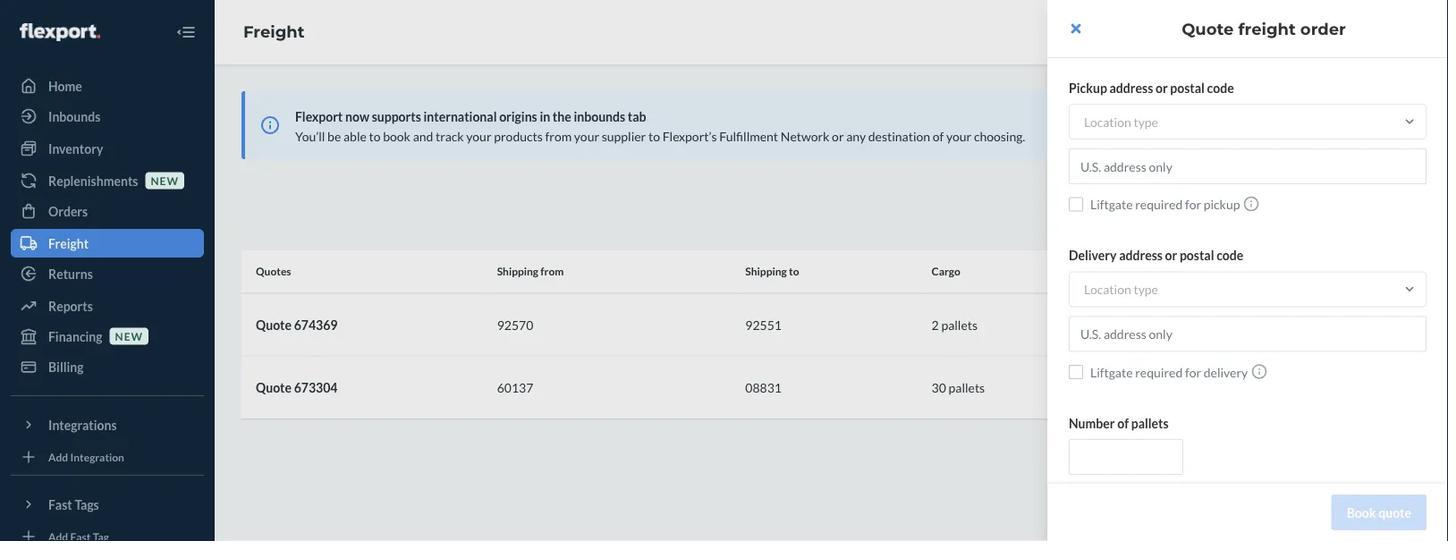Task type: locate. For each thing, give the bounding box(es) containing it.
1 vertical spatial code
[[1217, 248, 1244, 263]]

address right the pickup
[[1110, 80, 1154, 95]]

for left delivery at right bottom
[[1185, 365, 1202, 380]]

code for pickup address or postal code
[[1207, 80, 1234, 95]]

location type
[[1084, 114, 1159, 129], [1084, 282, 1159, 297]]

2 location type from the top
[[1084, 282, 1159, 297]]

1 vertical spatial type
[[1134, 282, 1159, 297]]

1 for from the top
[[1185, 197, 1202, 212]]

address for delivery
[[1119, 248, 1163, 263]]

book quote button
[[1332, 495, 1427, 531]]

0 vertical spatial location type
[[1084, 114, 1159, 129]]

location type down delivery on the right top
[[1084, 282, 1159, 297]]

location down delivery on the right top
[[1084, 282, 1132, 297]]

type down delivery address or postal code
[[1134, 282, 1159, 297]]

1 vertical spatial or
[[1165, 248, 1178, 263]]

type for delivery
[[1134, 282, 1159, 297]]

1 vertical spatial address
[[1119, 248, 1163, 263]]

code down pickup
[[1217, 248, 1244, 263]]

None number field
[[1069, 439, 1184, 475]]

type down pickup address or postal code
[[1134, 114, 1159, 129]]

pickup
[[1204, 197, 1240, 212]]

liftgate up delivery on the right top
[[1091, 197, 1133, 212]]

pickup address or postal code
[[1069, 80, 1234, 95]]

1 vertical spatial liftgate
[[1091, 365, 1133, 380]]

None checkbox
[[1069, 365, 1083, 379]]

0 vertical spatial or
[[1156, 80, 1168, 95]]

0 vertical spatial for
[[1185, 197, 1202, 212]]

help
[[1423, 278, 1439, 303]]

None checkbox
[[1069, 197, 1083, 211]]

postal for delivery address or postal code
[[1180, 248, 1215, 263]]

liftgate
[[1091, 197, 1133, 212], [1091, 365, 1133, 380]]

2 liftgate from the top
[[1091, 365, 1133, 380]]

or down liftgate required for pickup on the top
[[1165, 248, 1178, 263]]

1 vertical spatial location
[[1084, 282, 1132, 297]]

location for delivery
[[1084, 282, 1132, 297]]

1 required from the top
[[1136, 197, 1183, 212]]

for for delivery
[[1185, 365, 1202, 380]]

1 vertical spatial location type
[[1084, 282, 1159, 297]]

2 required from the top
[[1136, 365, 1183, 380]]

help center button
[[1414, 225, 1449, 317]]

location
[[1084, 114, 1132, 129], [1084, 282, 1132, 297]]

required for pickup
[[1136, 197, 1183, 212]]

0 vertical spatial liftgate
[[1091, 197, 1133, 212]]

or right the pickup
[[1156, 80, 1168, 95]]

1 vertical spatial for
[[1185, 365, 1202, 380]]

0 vertical spatial type
[[1134, 114, 1159, 129]]

1 liftgate from the top
[[1091, 197, 1133, 212]]

0 vertical spatial postal
[[1171, 80, 1205, 95]]

1 vertical spatial postal
[[1180, 248, 1215, 263]]

number
[[1069, 416, 1115, 431]]

0 vertical spatial address
[[1110, 80, 1154, 95]]

2 location from the top
[[1084, 282, 1132, 297]]

postal down quote
[[1171, 80, 1205, 95]]

address right delivery on the right top
[[1119, 248, 1163, 263]]

location type down pickup address or postal code
[[1084, 114, 1159, 129]]

0 vertical spatial code
[[1207, 80, 1234, 95]]

2 for from the top
[[1185, 365, 1202, 380]]

postal
[[1171, 80, 1205, 95], [1180, 248, 1215, 263]]

order
[[1301, 19, 1346, 38]]

book
[[1347, 505, 1377, 520]]

quote
[[1182, 19, 1234, 38]]

0 vertical spatial required
[[1136, 197, 1183, 212]]

1 type from the top
[[1134, 114, 1159, 129]]

U.S. address only text field
[[1069, 149, 1427, 184]]

liftgate up the "number of pallets"
[[1091, 365, 1133, 380]]

1 location type from the top
[[1084, 114, 1159, 129]]

code down quote
[[1207, 80, 1234, 95]]

code
[[1207, 80, 1234, 95], [1217, 248, 1244, 263]]

1 location from the top
[[1084, 114, 1132, 129]]

required up delivery address or postal code
[[1136, 197, 1183, 212]]

postal down pickup
[[1180, 248, 1215, 263]]

liftgate for liftgate required for pickup
[[1091, 197, 1133, 212]]

address
[[1110, 80, 1154, 95], [1119, 248, 1163, 263]]

address for pickup
[[1110, 80, 1154, 95]]

number of pallets
[[1069, 416, 1169, 431]]

or
[[1156, 80, 1168, 95], [1165, 248, 1178, 263]]

location down the pickup
[[1084, 114, 1132, 129]]

0 vertical spatial location
[[1084, 114, 1132, 129]]

delivery
[[1069, 248, 1117, 263]]

for left pickup
[[1185, 197, 1202, 212]]

for
[[1185, 197, 1202, 212], [1185, 365, 1202, 380]]

type
[[1134, 114, 1159, 129], [1134, 282, 1159, 297]]

location type for pickup
[[1084, 114, 1159, 129]]

required up pallets
[[1136, 365, 1183, 380]]

required
[[1136, 197, 1183, 212], [1136, 365, 1183, 380]]

2 type from the top
[[1134, 282, 1159, 297]]

quote
[[1379, 505, 1412, 520]]

1 vertical spatial required
[[1136, 365, 1183, 380]]

location for pickup
[[1084, 114, 1132, 129]]



Task type: vqa. For each thing, say whether or not it's contained in the screenshot.
the pallets
yes



Task type: describe. For each thing, give the bounding box(es) containing it.
or for pickup
[[1156, 80, 1168, 95]]

required for delivery
[[1136, 365, 1183, 380]]

quote freight order
[[1182, 19, 1346, 38]]

liftgate required for delivery
[[1091, 365, 1248, 380]]

freight
[[1239, 19, 1296, 38]]

location type for delivery
[[1084, 282, 1159, 297]]

close image
[[1071, 21, 1081, 36]]

type for pickup
[[1134, 114, 1159, 129]]

center
[[1423, 238, 1439, 275]]

delivery address or postal code
[[1069, 248, 1244, 263]]

postal for pickup address or postal code
[[1171, 80, 1205, 95]]

delivery
[[1204, 365, 1248, 380]]

help center
[[1423, 238, 1439, 303]]

pickup
[[1069, 80, 1107, 95]]

for for pickup
[[1185, 197, 1202, 212]]

book quote
[[1347, 505, 1412, 520]]

liftgate required for pickup
[[1091, 197, 1240, 212]]

code for delivery address or postal code
[[1217, 248, 1244, 263]]

of
[[1118, 416, 1129, 431]]

U.S. address only text field
[[1069, 316, 1427, 352]]

liftgate for liftgate required for delivery
[[1091, 365, 1133, 380]]

or for delivery
[[1165, 248, 1178, 263]]

pallets
[[1132, 416, 1169, 431]]



